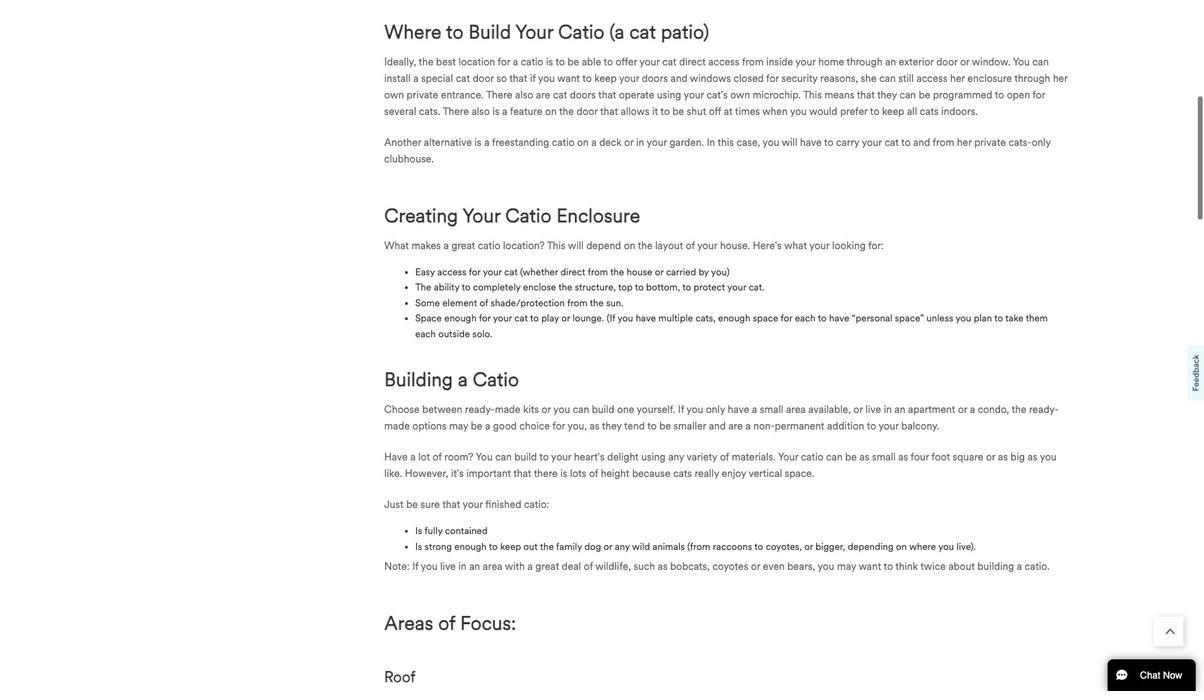 Task type: locate. For each thing, give the bounding box(es) containing it.
enough down element at the left
[[445, 313, 477, 325]]

as right you,
[[590, 420, 600, 433]]

1 vertical spatial want
[[859, 561, 882, 574]]

there down "entrance."
[[443, 105, 469, 118]]

0 horizontal spatial direct
[[561, 267, 586, 278]]

to left play
[[530, 313, 539, 325]]

0 horizontal spatial access
[[437, 267, 467, 278]]

0 horizontal spatial through
[[847, 56, 883, 68]]

0 vertical spatial and
[[671, 72, 688, 85]]

catio for creating your catio enclosure
[[506, 204, 552, 228]]

you inside is fully contained is strong enough to keep out the family dog or any wild animals (from raccoons to coyotes, or bigger, depending on where you live).
[[939, 541, 955, 553]]

note:
[[384, 561, 410, 574]]

you inside have a lot of room? you can build to your heart's delight using any variety of materials. your catio can be as small as four foot square or as big as you like. however, it's important that there is lots of height because cats really enjoy vertical space.
[[1040, 452, 1057, 464]]

be down addition
[[846, 452, 857, 464]]

1 horizontal spatial are
[[729, 420, 743, 433]]

where
[[384, 20, 442, 44]]

1 horizontal spatial direct
[[680, 56, 706, 68]]

0 horizontal spatial made
[[384, 420, 410, 433]]

a up non- at the right bottom of page
[[752, 404, 758, 416]]

to
[[446, 20, 464, 44], [556, 56, 565, 68], [604, 56, 613, 68], [583, 72, 592, 85], [995, 89, 1005, 101], [661, 105, 670, 118], [871, 105, 880, 118], [825, 136, 834, 149], [902, 136, 911, 149], [462, 282, 471, 294], [635, 282, 644, 294], [683, 282, 692, 294], [530, 313, 539, 325], [818, 313, 827, 325], [995, 313, 1004, 325], [648, 420, 657, 433], [867, 420, 877, 433], [540, 452, 549, 464], [489, 541, 498, 553], [755, 541, 764, 553], [884, 561, 894, 574]]

1 horizontal spatial if
[[678, 404, 685, 416]]

1 horizontal spatial small
[[873, 452, 896, 464]]

unless
[[927, 313, 954, 325]]

between
[[422, 404, 463, 416]]

and down all
[[914, 136, 931, 149]]

0 horizontal spatial this
[[547, 240, 566, 252]]

build up there
[[515, 452, 537, 464]]

means
[[825, 89, 855, 101]]

of inside the 'easy access for your cat (whether direct from the house or carried by you) the ability to completely enclose the structure, top to bottom, to protect your cat. some element of shade/protection from the sun. space enough for your cat to play or lounge. (if you have multiple cats, enough space for each to have "personal space" unless you plan to take them each outside solo.'
[[480, 298, 488, 309]]

there
[[534, 468, 558, 480]]

0 horizontal spatial each
[[415, 329, 436, 340]]

door
[[937, 56, 958, 68], [473, 72, 494, 85], [577, 105, 598, 118]]

for right "space"
[[781, 313, 793, 325]]

0 horizontal spatial ready-
[[465, 404, 495, 416]]

a left the deck
[[592, 136, 597, 149]]

an for in
[[895, 404, 906, 416]]

may down bigger, on the bottom
[[838, 561, 857, 574]]

you inside another alternative is a freestanding catio on a deck or in your garden. in this case, you will have to carry your cat to and from her private cats-only clubhouse.
[[763, 136, 780, 149]]

0 vertical spatial using
[[657, 89, 682, 101]]

1 vertical spatial also
[[472, 105, 490, 118]]

to left coyotes,
[[755, 541, 764, 553]]

garden.
[[670, 136, 704, 149]]

to right it on the top right of the page
[[661, 105, 670, 118]]

from inside ideally, the best location for a catio is to be able to offer your cat direct access from inside your home through an exterior door or window. you can install a special cat door so that if you want to keep your doors and windows closed for security reasons, she can still access her enclosure through her own private entrance. there also are cat doors that operate using your cat's own microchip. this means that they can be programmed to open for several cats. there also is a feature on the door that allows it to be shut off at times when you would prefer to keep all cats indoors.
[[742, 56, 764, 68]]

2 ready- from the left
[[1030, 404, 1060, 416]]

1 vertical spatial doors
[[570, 89, 596, 101]]

or up the bears,
[[805, 541, 814, 553]]

2 vertical spatial and
[[709, 420, 726, 433]]

to right able
[[604, 56, 613, 68]]

0 horizontal spatial small
[[760, 404, 784, 416]]

1 vertical spatial an
[[895, 404, 906, 416]]

own up times
[[731, 89, 751, 101]]

cat's
[[707, 89, 728, 101]]

bears,
[[788, 561, 816, 574]]

of
[[686, 240, 695, 252], [480, 298, 488, 309], [433, 452, 442, 464], [720, 452, 729, 464], [589, 468, 598, 480], [584, 561, 593, 574], [439, 612, 455, 636]]

for:
[[869, 240, 884, 252]]

build inside choose between ready-made kits or you can build one yourself. if you only have a small area available, or live in an apartment or a condo, the ready- made options may be a good choice for you, as they tend to be smaller and are a non-permanent addition to your balcony.
[[592, 404, 615, 416]]

that left if
[[510, 72, 528, 85]]

access up 'ability'
[[437, 267, 467, 278]]

1 vertical spatial using
[[642, 452, 666, 464]]

each right "space"
[[795, 313, 816, 325]]

catio up if
[[521, 56, 544, 68]]

1 vertical spatial there
[[443, 105, 469, 118]]

2 horizontal spatial in
[[884, 404, 892, 416]]

you right big
[[1040, 452, 1057, 464]]

in
[[707, 136, 716, 149]]

0 vertical spatial doors
[[642, 72, 668, 85]]

0 horizontal spatial may
[[449, 420, 468, 433]]

0 horizontal spatial only
[[706, 404, 725, 416]]

0 vertical spatial door
[[937, 56, 958, 68]]

in inside another alternative is a freestanding catio on a deck or in your garden. in this case, you will have to carry your cat to and from her private cats-only clubhouse.
[[637, 136, 645, 149]]

private inside another alternative is a freestanding catio on a deck or in your garden. in this case, you will have to carry your cat to and from her private cats-only clubhouse.
[[975, 136, 1007, 149]]

keep inside is fully contained is strong enough to keep out the family dog or any wild animals (from raccoons to coyotes, or bigger, depending on where you live).
[[501, 541, 521, 553]]

of right deal
[[584, 561, 593, 574]]

your right what
[[810, 240, 830, 252]]

focus:
[[460, 612, 516, 636]]

0 vertical spatial your
[[516, 20, 554, 44]]

have
[[801, 136, 822, 149], [636, 313, 656, 325], [830, 313, 850, 325], [728, 404, 750, 416]]

that
[[510, 72, 528, 85], [599, 89, 617, 101], [857, 89, 875, 101], [600, 105, 618, 118], [514, 468, 532, 480], [443, 499, 461, 511]]

cats,
[[696, 313, 716, 325]]

or right play
[[562, 313, 570, 325]]

this
[[804, 89, 822, 101], [547, 240, 566, 252]]

an left the exterior
[[886, 56, 897, 68]]

materials.
[[732, 452, 776, 464]]

2 vertical spatial your
[[778, 452, 799, 464]]

1 vertical spatial your
[[463, 204, 501, 228]]

be left good
[[471, 420, 483, 433]]

to up there
[[540, 452, 549, 464]]

from up structure,
[[588, 267, 608, 278]]

door right the exterior
[[937, 56, 958, 68]]

an
[[886, 56, 897, 68], [895, 404, 906, 416], [469, 561, 480, 574]]

1 vertical spatial you
[[476, 452, 493, 464]]

using inside have a lot of room? you can build to your heart's delight using any variety of materials. your catio can be as small as four foot square or as big as you like. however, it's important that there is lots of height because cats really enjoy vertical space.
[[642, 452, 666, 464]]

0 horizontal spatial own
[[384, 89, 404, 101]]

when
[[763, 105, 788, 118]]

height
[[601, 468, 630, 480]]

inside
[[767, 56, 794, 68]]

1 horizontal spatial ready-
[[1030, 404, 1060, 416]]

of up enjoy
[[720, 452, 729, 464]]

direct inside ideally, the best location for a catio is to be able to offer your cat direct access from inside your home through an exterior door or window. you can install a special cat door so that if you want to keep your doors and windows closed for security reasons, she can still access her enclosure through her own private entrance. there also are cat doors that operate using your cat's own microchip. this means that they can be programmed to open for several cats. there also is a feature on the door that allows it to be shut off at times when you would prefer to keep all cats indoors.
[[680, 56, 706, 68]]

depend
[[587, 240, 622, 252]]

can up important
[[496, 452, 512, 464]]

structure,
[[575, 282, 616, 294]]

1 horizontal spatial want
[[859, 561, 882, 574]]

or inside another alternative is a freestanding catio on a deck or in your garden. in this case, you will have to carry your cat to and from her private cats-only clubhouse.
[[625, 136, 634, 149]]

private
[[407, 89, 439, 101], [975, 136, 1007, 149]]

1 horizontal spatial made
[[495, 404, 521, 416]]

direct
[[680, 56, 706, 68], [561, 267, 586, 278]]

your right build
[[516, 20, 554, 44]]

0 vertical spatial want
[[558, 72, 580, 85]]

0 horizontal spatial doors
[[570, 89, 596, 101]]

is inside another alternative is a freestanding catio on a deck or in your garden. in this case, you will have to carry your cat to and from her private cats-only clubhouse.
[[475, 136, 482, 149]]

any inside is fully contained is strong enough to keep out the family dog or any wild animals (from raccoons to coyotes, or bigger, depending on where you live).
[[615, 541, 630, 553]]

1 horizontal spatial any
[[669, 452, 685, 464]]

for up microchip.
[[767, 72, 779, 85]]

have up "materials."
[[728, 404, 750, 416]]

is left fully
[[415, 526, 422, 538]]

you left live).
[[939, 541, 955, 553]]

1 vertical spatial keep
[[883, 105, 905, 118]]

(a
[[610, 20, 625, 44]]

0 vertical spatial build
[[592, 404, 615, 416]]

as inside choose between ready-made kits or you can build one yourself. if you only have a small area available, or live in an apartment or a condo, the ready- made options may be a good choice for you, as they tend to be smaller and are a non-permanent addition to your balcony.
[[590, 420, 600, 433]]

location?
[[503, 240, 545, 252]]

a left good
[[485, 420, 491, 433]]

area inside choose between ready-made kits or you can build one yourself. if you only have a small area available, or live in an apartment or a condo, the ready- made options may be a good choice for you, as they tend to be smaller and are a non-permanent addition to your balcony.
[[786, 404, 806, 416]]

1 horizontal spatial great
[[536, 561, 560, 574]]

an inside choose between ready-made kits or you can build one yourself. if you only have a small area available, or live in an apartment or a condo, the ready- made options may be a good choice for you, as they tend to be smaller and are a non-permanent addition to your balcony.
[[895, 404, 906, 416]]

just
[[384, 499, 404, 511]]

0 vertical spatial they
[[878, 89, 897, 101]]

cats-
[[1009, 136, 1032, 149]]

you up important
[[476, 452, 493, 464]]

great
[[452, 240, 476, 252], [536, 561, 560, 574]]

you down bigger, on the bottom
[[818, 561, 835, 574]]

1 vertical spatial catio
[[506, 204, 552, 228]]

are inside choose between ready-made kits or you can build one yourself. if you only have a small area available, or live in an apartment or a condo, the ready- made options may be a good choice for you, as they tend to be smaller and are a non-permanent addition to your balcony.
[[729, 420, 743, 433]]

build inside have a lot of room? you can build to your heart's delight using any variety of materials. your catio can be as small as four foot square or as big as you like. however, it's important that there is lots of height because cats really enjoy vertical space.
[[515, 452, 537, 464]]

0 horizontal spatial door
[[473, 72, 494, 85]]

0 vertical spatial is
[[415, 526, 422, 538]]

1 vertical spatial any
[[615, 541, 630, 553]]

live right available,
[[866, 404, 882, 416]]

1 horizontal spatial this
[[804, 89, 822, 101]]

live).
[[957, 541, 977, 553]]

any left variety
[[669, 452, 685, 464]]

cats inside ideally, the best location for a catio is to be able to offer your cat direct access from inside your home through an exterior door or window. you can install a special cat door so that if you want to keep your doors and windows closed for security reasons, she can still access her enclosure through her own private entrance. there also are cat doors that operate using your cat's own microchip. this means that they can be programmed to open for several cats. there also is a feature on the door that allows it to be shut off at times when you would prefer to keep all cats indoors.
[[920, 105, 939, 118]]

to up best
[[446, 20, 464, 44]]

catio up good
[[473, 368, 519, 392]]

your inside have a lot of room? you can build to your heart's delight using any variety of materials. your catio can be as small as four foot square or as big as you like. however, it's important that there is lots of height because cats really enjoy vertical space.
[[551, 452, 572, 464]]

live down strong
[[440, 561, 456, 574]]

in inside choose between ready-made kits or you can build one yourself. if you only have a small area available, or live in an apartment or a condo, the ready- made options may be a good choice for you, as they tend to be smaller and are a non-permanent addition to your balcony.
[[884, 404, 892, 416]]

or up bottom,
[[655, 267, 664, 278]]

from up 'closed'
[[742, 56, 764, 68]]

0 horizontal spatial keep
[[501, 541, 521, 553]]

even
[[763, 561, 785, 574]]

catio up location? at top left
[[506, 204, 552, 228]]

1 vertical spatial is
[[415, 541, 422, 553]]

sure
[[421, 499, 440, 511]]

and
[[671, 72, 688, 85], [914, 136, 931, 149], [709, 420, 726, 433]]

you left plan
[[956, 313, 972, 325]]

a left condo,
[[970, 404, 976, 416]]

0 vertical spatial area
[[786, 404, 806, 416]]

1 vertical spatial made
[[384, 420, 410, 433]]

1 vertical spatial small
[[873, 452, 896, 464]]

bottom,
[[647, 282, 680, 294]]

like.
[[384, 468, 402, 480]]

2 vertical spatial in
[[459, 561, 467, 574]]

are inside ideally, the best location for a catio is to be able to offer your cat direct access from inside your home through an exterior door or window. you can install a special cat door so that if you want to keep your doors and windows closed for security reasons, she can still access her enclosure through her own private entrance. there also are cat doors that operate using your cat's own microchip. this means that they can be programmed to open for several cats. there also is a feature on the door that allows it to be shut off at times when you would prefer to keep all cats indoors.
[[536, 89, 551, 101]]

are left non- at the right bottom of page
[[729, 420, 743, 433]]

on inside another alternative is a freestanding catio on a deck or in your garden. in this case, you will have to carry your cat to and from her private cats-only clubhouse.
[[577, 136, 589, 149]]

1 horizontal spatial build
[[592, 404, 615, 416]]

if
[[678, 404, 685, 416], [413, 561, 419, 574]]

0 horizontal spatial great
[[452, 240, 476, 252]]

you inside have a lot of room? you can build to your heart's delight using any variety of materials. your catio can be as small as four foot square or as big as you like. however, it's important that there is lots of height because cats really enjoy vertical space.
[[476, 452, 493, 464]]

1 vertical spatial will
[[568, 240, 584, 252]]

on inside is fully contained is strong enough to keep out the family dog or any wild animals (from raccoons to coyotes, or bigger, depending on where you live).
[[897, 541, 907, 553]]

1 vertical spatial great
[[536, 561, 560, 574]]

2 horizontal spatial your
[[778, 452, 799, 464]]

0 horizontal spatial any
[[615, 541, 630, 553]]

be inside have a lot of room? you can build to your heart's delight using any variety of materials. your catio can be as small as four foot square or as big as you like. however, it's important that there is lots of height because cats really enjoy vertical space.
[[846, 452, 857, 464]]

0 vertical spatial any
[[669, 452, 685, 464]]

1 horizontal spatial may
[[838, 561, 857, 574]]

0 vertical spatial cats
[[920, 105, 939, 118]]

1 vertical spatial through
[[1015, 72, 1051, 85]]

using inside ideally, the best location for a catio is to be able to offer your cat direct access from inside your home through an exterior door or window. you can install a special cat door so that if you want to keep your doors and windows closed for security reasons, she can still access her enclosure through her own private entrance. there also are cat doors that operate using your cat's own microchip. this means that they can be programmed to open for several cats. there also is a feature on the door that allows it to be shut off at times when you would prefer to keep all cats indoors.
[[657, 89, 682, 101]]

to right top
[[635, 282, 644, 294]]

creating
[[384, 204, 458, 228]]

what
[[785, 240, 807, 252]]

1 is from the top
[[415, 526, 422, 538]]

0 horizontal spatial live
[[440, 561, 456, 574]]

also
[[515, 89, 534, 101], [472, 105, 490, 118]]

your inside have a lot of room? you can build to your heart's delight using any variety of materials. your catio can be as small as four foot square or as big as you like. however, it's important that there is lots of height because cats really enjoy vertical space.
[[778, 452, 799, 464]]

1 horizontal spatial cats
[[920, 105, 939, 118]]

note: if you live in an area with a great deal of wildlife, such as bobcats, coyotes or even bears, you may want to think twice about building a catio.
[[384, 561, 1050, 574]]

choose between ready-made kits or you can build one yourself. if you only have a small area available, or live in an apartment or a condo, the ready- made options may be a good choice for you, as they tend to be smaller and are a non-permanent addition to your balcony.
[[384, 404, 1060, 433]]

2 vertical spatial an
[[469, 561, 480, 574]]

room?
[[445, 452, 474, 464]]

completely
[[473, 282, 521, 294]]

0 horizontal spatial you
[[476, 452, 493, 464]]

any inside have a lot of room? you can build to your heart's delight using any variety of materials. your catio can be as small as four foot square or as big as you like. however, it's important that there is lots of height because cats really enjoy vertical space.
[[669, 452, 685, 464]]

to left carry
[[825, 136, 834, 149]]

they inside ideally, the best location for a catio is to be able to offer your cat direct access from inside your home through an exterior door or window. you can install a special cat door so that if you want to keep your doors and windows closed for security reasons, she can still access her enclosure through her own private entrance. there also are cat doors that operate using your cat's own microchip. this means that they can be programmed to open for several cats. there also is a feature on the door that allows it to be shut off at times when you would prefer to keep all cats indoors.
[[878, 89, 897, 101]]

and left windows
[[671, 72, 688, 85]]

that inside have a lot of room? you can build to your heart's delight using any variety of materials. your catio can be as small as four foot square or as big as you like. however, it's important that there is lots of height because cats really enjoy vertical space.
[[514, 468, 532, 480]]

layout
[[656, 240, 684, 252]]

an up balcony.
[[895, 404, 906, 416]]

so
[[497, 72, 507, 85]]

1 horizontal spatial only
[[1032, 136, 1051, 149]]

1 vertical spatial area
[[483, 561, 503, 574]]

in right the deck
[[637, 136, 645, 149]]

1 vertical spatial direct
[[561, 267, 586, 278]]

1 horizontal spatial own
[[731, 89, 751, 101]]

this
[[718, 136, 734, 149]]

the up 'special'
[[419, 56, 434, 68]]

is left lots on the bottom left of page
[[561, 468, 568, 480]]

is inside have a lot of room? you can build to your heart's delight using any variety of materials. your catio can be as small as four foot square or as big as you like. however, it's important that there is lots of height because cats really enjoy vertical space.
[[561, 468, 568, 480]]

enough
[[445, 313, 477, 325], [719, 313, 751, 325], [455, 541, 487, 553]]

0 vertical spatial great
[[452, 240, 476, 252]]

small left four
[[873, 452, 896, 464]]

security
[[782, 72, 818, 85]]

ability
[[434, 282, 460, 294]]

1 horizontal spatial they
[[878, 89, 897, 101]]

0 horizontal spatial want
[[558, 72, 580, 85]]

to right prefer
[[871, 105, 880, 118]]

your right creating
[[463, 204, 501, 228]]

she
[[861, 72, 877, 85]]

all
[[907, 105, 918, 118]]

or left even
[[751, 561, 761, 574]]

you up smaller
[[687, 404, 704, 416]]

about
[[949, 561, 975, 574]]

if up smaller
[[678, 404, 685, 416]]

makes
[[412, 240, 441, 252]]

door left allows
[[577, 105, 598, 118]]

through
[[847, 56, 883, 68], [1015, 72, 1051, 85]]

0 vertical spatial will
[[782, 136, 798, 149]]

access inside the 'easy access for your cat (whether direct from the house or carried by you) the ability to completely enclose the structure, top to bottom, to protect your cat. some element of shade/protection from the sun. space enough for your cat to play or lounge. (if you have multiple cats, enough space for each to have "personal space" unless you plan to take them each outside solo.'
[[437, 267, 467, 278]]

that left there
[[514, 468, 532, 480]]

the down structure,
[[590, 298, 604, 309]]

your up space. at the right bottom
[[778, 452, 799, 464]]

this inside ideally, the best location for a catio is to be able to offer your cat direct access from inside your home through an exterior door or window. you can install a special cat door so that if you want to keep your doors and windows closed for security reasons, she can still access her enclosure through her own private entrance. there also are cat doors that operate using your cat's own microchip. this means that they can be programmed to open for several cats. there also is a feature on the door that allows it to be shut off at times when you would prefer to keep all cats indoors.
[[804, 89, 822, 101]]

windows
[[690, 72, 731, 85]]

on
[[545, 105, 557, 118], [577, 136, 589, 149], [624, 240, 636, 252], [897, 541, 907, 553]]

1 vertical spatial private
[[975, 136, 1007, 149]]

good
[[493, 420, 517, 433]]

0 vertical spatial you
[[1013, 56, 1030, 68]]

1 horizontal spatial each
[[795, 313, 816, 325]]

keep down able
[[595, 72, 617, 85]]

install
[[384, 72, 411, 85]]

0 vertical spatial this
[[804, 89, 822, 101]]

condo,
[[978, 404, 1010, 416]]

easy access for your cat (whether direct from the house or carried by you) the ability to completely enclose the structure, top to bottom, to protect your cat. some element of shade/protection from the sun. space enough for your cat to play or lounge. (if you have multiple cats, enough space for each to have "personal space" unless you plan to take them each outside solo.
[[415, 267, 1049, 340]]

2 vertical spatial access
[[437, 267, 467, 278]]

1 horizontal spatial there
[[486, 89, 513, 101]]

an inside ideally, the best location for a catio is to be able to offer your cat direct access from inside your home through an exterior door or window. you can install a special cat door so that if you want to keep your doors and windows closed for security reasons, she can still access her enclosure through her own private entrance. there also are cat doors that operate using your cat's own microchip. this means that they can be programmed to open for several cats. there also is a feature on the door that allows it to be shut off at times when you would prefer to keep all cats indoors.
[[886, 56, 897, 68]]

any for wild
[[615, 541, 630, 553]]

a left the lot
[[411, 452, 416, 464]]

1 vertical spatial in
[[884, 404, 892, 416]]

cat
[[630, 20, 656, 44], [663, 56, 677, 68], [456, 72, 470, 85], [553, 89, 568, 101], [885, 136, 899, 149], [505, 267, 518, 278], [515, 313, 528, 325]]

shut
[[687, 105, 707, 118]]

1 vertical spatial are
[[729, 420, 743, 433]]

may
[[449, 420, 468, 433], [838, 561, 857, 574]]

area
[[786, 404, 806, 416], [483, 561, 503, 574]]

this up (whether on the left
[[547, 240, 566, 252]]

can up you,
[[573, 404, 590, 416]]

some
[[415, 298, 440, 309]]

with
[[505, 561, 525, 574]]

variety
[[687, 452, 718, 464]]

for up completely on the top of page
[[469, 267, 481, 278]]

2 vertical spatial catio
[[473, 368, 519, 392]]

for right the open
[[1033, 89, 1046, 101]]

enclosure
[[968, 72, 1013, 85]]

or
[[961, 56, 970, 68], [625, 136, 634, 149], [655, 267, 664, 278], [562, 313, 570, 325], [542, 404, 551, 416], [854, 404, 863, 416], [958, 404, 968, 416], [987, 452, 996, 464], [604, 541, 613, 553], [805, 541, 814, 553], [751, 561, 761, 574]]

offer
[[616, 56, 637, 68]]

catio
[[559, 20, 605, 44], [506, 204, 552, 228], [473, 368, 519, 392]]

small
[[760, 404, 784, 416], [873, 452, 896, 464]]

catio up able
[[559, 20, 605, 44]]

1 horizontal spatial in
[[637, 136, 645, 149]]

clubhouse.
[[384, 153, 434, 165]]

big
[[1011, 452, 1026, 464]]

0 horizontal spatial if
[[413, 561, 419, 574]]

or inside have a lot of room? you can build to your heart's delight using any variety of materials. your catio can be as small as four foot square or as big as you like. however, it's important that there is lots of height because cats really enjoy vertical space.
[[987, 452, 996, 464]]

what makes a great catio location? this will depend on the layout of your house. here's what your looking for:
[[384, 240, 884, 252]]

using up it on the top right of the page
[[657, 89, 682, 101]]

vertical
[[749, 468, 783, 480]]

the inside is fully contained is strong enough to keep out the family dog or any wild animals (from raccoons to coyotes, or bigger, depending on where you live).
[[540, 541, 554, 553]]

a inside have a lot of room? you can build to your heart's delight using any variety of materials. your catio can be as small as four foot square or as big as you like. however, it's important that there is lots of height because cats really enjoy vertical space.
[[411, 452, 416, 464]]

on up the think
[[897, 541, 907, 553]]

in down contained
[[459, 561, 467, 574]]

catio up space. at the right bottom
[[801, 452, 824, 464]]

only inside choose between ready-made kits or you can build one yourself. if you only have a small area available, or live in an apartment or a condo, the ready- made options may be a good choice for you, as they tend to be smaller and are a non-permanent addition to your balcony.
[[706, 404, 725, 416]]

0 horizontal spatial cats
[[673, 468, 692, 480]]

build
[[592, 404, 615, 416], [515, 452, 537, 464]]

0 vertical spatial in
[[637, 136, 645, 149]]

indoors.
[[942, 105, 979, 118]]

her
[[951, 72, 965, 85], [1054, 72, 1068, 85], [958, 136, 972, 149]]

great right makes at the left top
[[452, 240, 476, 252]]



Task type: describe. For each thing, give the bounding box(es) containing it.
cat inside another alternative is a freestanding catio on a deck or in your garden. in this case, you will have to carry your cat to and from her private cats-only clubhouse.
[[885, 136, 899, 149]]

addition
[[828, 420, 865, 433]]

can left still
[[880, 72, 896, 85]]

be left able
[[568, 56, 580, 68]]

to down carried
[[683, 282, 692, 294]]

any for variety
[[669, 452, 685, 464]]

space
[[415, 313, 442, 325]]

catio inside another alternative is a freestanding catio on a deck or in your garden. in this case, you will have to carry your cat to and from her private cats-only clubhouse.
[[552, 136, 575, 149]]

easy
[[415, 267, 435, 278]]

1 vertical spatial access
[[917, 72, 948, 85]]

have inside another alternative is a freestanding catio on a deck or in your garden. in this case, you will have to carry your cat to and from her private cats-only clubhouse.
[[801, 136, 822, 149]]

to right addition
[[867, 420, 877, 433]]

to down yourself.
[[648, 420, 657, 433]]

to left the think
[[884, 561, 894, 574]]

a left catio.
[[1017, 561, 1023, 574]]

as right big
[[1028, 452, 1038, 464]]

space"
[[895, 313, 925, 325]]

your up shut
[[684, 89, 704, 101]]

a right makes at the left top
[[444, 240, 449, 252]]

or inside ideally, the best location for a catio is to be able to offer your cat direct access from inside your home through an exterior door or window. you can install a special cat door so that if you want to keep your doors and windows closed for security reasons, she can still access her enclosure through her own private entrance. there also are cat doors that operate using your cat's own microchip. this means that they can be programmed to open for several cats. there also is a feature on the door that allows it to be shut off at times when you would prefer to keep all cats indoors.
[[961, 56, 970, 68]]

shade/protection
[[491, 298, 565, 309]]

be down yourself.
[[660, 420, 671, 433]]

a up the between
[[458, 368, 468, 392]]

by
[[699, 267, 709, 278]]

if inside choose between ready-made kits or you can build one yourself. if you only have a small area available, or live in an apartment or a condo, the ready- made options may be a good choice for you, as they tend to be smaller and are a non-permanent addition to your balcony.
[[678, 404, 685, 416]]

to inside have a lot of room? you can build to your heart's delight using any variety of materials. your catio can be as small as four foot square or as big as you like. however, it's important that there is lots of height because cats really enjoy vertical space.
[[540, 452, 549, 464]]

a left feature on the left
[[502, 105, 508, 118]]

a left non- at the right bottom of page
[[746, 420, 751, 433]]

you)
[[711, 267, 730, 278]]

one
[[617, 404, 635, 416]]

space
[[753, 313, 779, 325]]

it
[[652, 105, 658, 118]]

on inside ideally, the best location for a catio is to be able to offer your cat direct access from inside your home through an exterior door or window. you can install a special cat door so that if you want to keep your doors and windows closed for security reasons, she can still access her enclosure through her own private entrance. there also are cat doors that operate using your cat's own microchip. this means that they can be programmed to open for several cats. there also is a feature on the door that allows it to be shut off at times when you would prefer to keep all cats indoors.
[[545, 105, 557, 118]]

play
[[542, 313, 559, 325]]

0 vertical spatial made
[[495, 404, 521, 416]]

may inside choose between ready-made kits or you can build one yourself. if you only have a small area available, or live in an apartment or a condo, the ready- made options may be a good choice for you, as they tend to be smaller and are a non-permanent addition to your balcony.
[[449, 420, 468, 433]]

that down she
[[857, 89, 875, 101]]

animals
[[653, 541, 685, 553]]

you up you,
[[554, 404, 570, 416]]

want inside ideally, the best location for a catio is to be able to offer your cat direct access from inside your home through an exterior door or window. you can install a special cat door so that if you want to keep your doors and windows closed for security reasons, she can still access her enclosure through her own private entrance. there also are cat doors that operate using your cat's own microchip. this means that they can be programmed to open for several cats. there also is a feature on the door that allows it to be shut off at times when you would prefer to keep all cats indoors.
[[558, 72, 580, 85]]

lounge.
[[573, 313, 605, 325]]

your inside choose between ready-made kits or you can build one yourself. if you only have a small area available, or live in an apartment or a condo, the ready- made options may be a good choice for you, as they tend to be smaller and are a non-permanent addition to your balcony.
[[879, 420, 899, 433]]

have left multiple
[[636, 313, 656, 325]]

closed
[[734, 72, 764, 85]]

to left the take
[[995, 313, 1004, 325]]

can right window.
[[1033, 56, 1050, 68]]

dog
[[585, 541, 602, 553]]

of right layout
[[686, 240, 695, 252]]

1 vertical spatial may
[[838, 561, 857, 574]]

special
[[421, 72, 453, 85]]

small inside have a lot of room? you can build to your heart's delight using any variety of materials. your catio can be as small as four foot square or as big as you like. however, it's important that there is lots of height because cats really enjoy vertical space.
[[873, 452, 896, 464]]

really
[[695, 468, 719, 480]]

able
[[582, 56, 602, 68]]

deck
[[600, 136, 622, 149]]

non-
[[754, 420, 775, 433]]

prefer
[[841, 105, 868, 118]]

or right dog
[[604, 541, 613, 553]]

take
[[1006, 313, 1024, 325]]

2 horizontal spatial keep
[[883, 105, 905, 118]]

lot
[[419, 452, 430, 464]]

freestanding
[[492, 136, 550, 149]]

deal
[[562, 561, 581, 574]]

2 horizontal spatial door
[[937, 56, 958, 68]]

microchip.
[[753, 89, 801, 101]]

that left operate
[[599, 89, 617, 101]]

1 horizontal spatial your
[[516, 20, 554, 44]]

to down able
[[583, 72, 592, 85]]

coyotes
[[713, 561, 749, 574]]

you inside ideally, the best location for a catio is to be able to offer your cat direct access from inside your home through an exterior door or window. you can install a special cat door so that if you want to keep your doors and windows closed for security reasons, she can still access her enclosure through her own private entrance. there also are cat doors that operate using your cat's own microchip. this means that they can be programmed to open for several cats. there also is a feature on the door that allows it to be shut off at times when you would prefer to keep all cats indoors.
[[1013, 56, 1030, 68]]

(whether
[[520, 267, 558, 278]]

have left "personal on the right
[[830, 313, 850, 325]]

for inside choose between ready-made kits or you can build one yourself. if you only have a small area available, or live in an apartment or a condo, the ready- made options may be a good choice for you, as they tend to be smaller and are a non-permanent addition to your balcony.
[[553, 420, 565, 433]]

build
[[469, 20, 511, 44]]

cats inside have a lot of room? you can build to your heart's delight using any variety of materials. your catio can be as small as four foot square or as big as you like. however, it's important that there is lots of height because cats really enjoy vertical space.
[[673, 468, 692, 480]]

her inside another alternative is a freestanding catio on a deck or in your garden. in this case, you will have to carry your cat to and from her private cats-only clubhouse.
[[958, 136, 972, 149]]

your up the security
[[796, 56, 816, 68]]

be right just
[[406, 499, 418, 511]]

a right location at the top left of page
[[513, 56, 518, 68]]

0 vertical spatial through
[[847, 56, 883, 68]]

balcony.
[[902, 420, 940, 433]]

enough inside is fully contained is strong enough to keep out the family dog or any wild animals (from raccoons to coyotes, or bigger, depending on where you live).
[[455, 541, 487, 553]]

catio.
[[1025, 561, 1050, 574]]

contained
[[445, 526, 488, 538]]

several
[[384, 105, 417, 118]]

catio left location? at top left
[[478, 240, 501, 252]]

an for through
[[886, 56, 897, 68]]

ideally,
[[384, 56, 417, 68]]

is down where to build your catio (a cat patio)
[[546, 56, 553, 68]]

your down shade/protection
[[493, 313, 512, 325]]

0 vertical spatial also
[[515, 89, 534, 101]]

can down addition
[[827, 452, 843, 464]]

1 vertical spatial door
[[473, 72, 494, 85]]

the right feature on the left
[[559, 105, 574, 118]]

outside
[[439, 329, 470, 340]]

wildlife,
[[596, 561, 631, 574]]

multiple
[[659, 313, 693, 325]]

enough right cats, at the top right of page
[[719, 313, 751, 325]]

solo.
[[473, 329, 493, 340]]

such
[[634, 561, 655, 574]]

the up top
[[611, 267, 625, 278]]

or right kits at the left bottom of page
[[542, 404, 551, 416]]

permanent
[[775, 420, 825, 433]]

you right (if
[[618, 313, 634, 325]]

0 vertical spatial each
[[795, 313, 816, 325]]

and inside choose between ready-made kits or you can build one yourself. if you only have a small area available, or live in an apartment or a condo, the ready- made options may be a good choice for you, as they tend to be smaller and are a non-permanent addition to your balcony.
[[709, 420, 726, 433]]

and inside ideally, the best location for a catio is to be able to offer your cat direct access from inside your home through an exterior door or window. you can install a special cat door so that if you want to keep your doors and windows closed for security reasons, she can still access her enclosure through her own private entrance. there also are cat doors that operate using your cat's own microchip. this means that they can be programmed to open for several cats. there also is a feature on the door that allows it to be shut off at times when you would prefer to keep all cats indoors.
[[671, 72, 688, 85]]

1 horizontal spatial access
[[709, 56, 740, 68]]

for up so
[[498, 56, 511, 68]]

1 vertical spatial this
[[547, 240, 566, 252]]

open
[[1007, 89, 1031, 101]]

your right carry
[[862, 136, 882, 149]]

to left "personal on the right
[[818, 313, 827, 325]]

catio inside have a lot of room? you can build to your heart's delight using any variety of materials. your catio can be as small as four foot square or as big as you like. however, it's important that there is lots of height because cats really enjoy vertical space.
[[801, 452, 824, 464]]

where
[[910, 541, 937, 553]]

small inside choose between ready-made kits or you can build one yourself. if you only have a small area available, or live in an apartment or a condo, the ready- made options may be a good choice for you, as they tend to be smaller and are a non-permanent addition to your balcony.
[[760, 404, 784, 416]]

delight
[[607, 452, 639, 464]]

be down the exterior
[[919, 89, 931, 101]]

1 vertical spatial if
[[413, 561, 419, 574]]

smaller
[[674, 420, 707, 433]]

or right apartment
[[958, 404, 968, 416]]

direct inside the 'easy access for your cat (whether direct from the house or carried by you) the ability to completely enclose the structure, top to bottom, to protect your cat. some element of shade/protection from the sun. space enough for your cat to play or lounge. (if you have multiple cats, enough space for each to have "personal space" unless you plan to take them each outside solo.'
[[561, 267, 586, 278]]

to down all
[[902, 136, 911, 149]]

yourself.
[[637, 404, 676, 416]]

four
[[911, 452, 930, 464]]

depending
[[848, 541, 894, 553]]

enclosure
[[557, 204, 640, 228]]

your right offer
[[640, 56, 660, 68]]

your up completely on the top of page
[[483, 267, 502, 278]]

0 horizontal spatial area
[[483, 561, 503, 574]]

0 horizontal spatial will
[[568, 240, 584, 252]]

as left big
[[999, 452, 1009, 464]]

private inside ideally, the best location for a catio is to be able to offer your cat direct access from inside your home through an exterior door or window. you can install a special cat door so that if you want to keep your doors and windows closed for security reasons, she can still access her enclosure through her own private entrance. there also are cat doors that operate using your cat's own microchip. this means that they can be programmed to open for several cats. there also is a feature on the door that allows it to be shut off at times when you would prefer to keep all cats indoors.
[[407, 89, 439, 101]]

your down offer
[[619, 72, 640, 85]]

to up element at the left
[[462, 282, 471, 294]]

you down strong
[[421, 561, 438, 574]]

1 vertical spatial live
[[440, 561, 456, 574]]

catio inside ideally, the best location for a catio is to be able to offer your cat direct access from inside your home through an exterior door or window. you can install a special cat door so that if you want to keep your doors and windows closed for security reasons, she can still access her enclosure through her own private entrance. there also are cat doors that operate using your cat's own microchip. this means that they can be programmed to open for several cats. there also is a feature on the door that allows it to be shut off at times when you would prefer to keep all cats indoors.
[[521, 56, 544, 68]]

as right 'such'
[[658, 561, 668, 574]]

cats.
[[419, 105, 441, 118]]

a right install
[[413, 72, 419, 85]]

to left out
[[489, 541, 498, 553]]

1 horizontal spatial door
[[577, 105, 598, 118]]

0 horizontal spatial in
[[459, 561, 467, 574]]

bobcats,
[[671, 561, 710, 574]]

to left able
[[556, 56, 565, 68]]

house
[[627, 267, 653, 278]]

2 own from the left
[[731, 89, 751, 101]]

to left the open
[[995, 89, 1005, 101]]

times
[[735, 105, 760, 118]]

best
[[436, 56, 456, 68]]

(if
[[607, 313, 616, 325]]

1 own from the left
[[384, 89, 404, 101]]

however,
[[405, 468, 449, 480]]

as down addition
[[860, 452, 870, 464]]

2 is from the top
[[415, 541, 422, 553]]

you,
[[568, 420, 587, 433]]

wild
[[632, 541, 650, 553]]

them
[[1026, 313, 1049, 325]]

lots
[[570, 468, 587, 480]]

the left layout
[[638, 240, 653, 252]]

finished
[[486, 499, 522, 511]]

fully
[[425, 526, 443, 538]]

will inside another alternative is a freestanding catio on a deck or in your garden. in this case, you will have to carry your cat to and from her private cats-only clubhouse.
[[782, 136, 798, 149]]

on right depend in the top of the page
[[624, 240, 636, 252]]

of right the lot
[[433, 452, 442, 464]]

be left shut
[[673, 105, 685, 118]]

0 vertical spatial catio
[[559, 20, 605, 44]]

catio for building a catio
[[473, 368, 519, 392]]

that right 'sure'
[[443, 499, 461, 511]]

have inside choose between ready-made kits or you can build one yourself. if you only have a small area available, or live in an apartment or a condo, the ready- made options may be a good choice for you, as they tend to be smaller and are a non-permanent addition to your balcony.
[[728, 404, 750, 416]]

of right lots on the bottom left of page
[[589, 468, 598, 480]]

you right if
[[538, 72, 555, 85]]

0 horizontal spatial your
[[463, 204, 501, 228]]

just be sure that your finished catio:
[[384, 499, 550, 511]]

is left feature on the left
[[493, 105, 500, 118]]

apartment
[[909, 404, 956, 416]]

coyotes,
[[766, 541, 802, 553]]

the right the enclose
[[559, 282, 573, 294]]

and inside another alternative is a freestanding catio on a deck or in your garden. in this case, you will have to carry your cat to and from her private cats-only clubhouse.
[[914, 136, 931, 149]]

live inside choose between ready-made kits or you can build one yourself. if you only have a small area available, or live in an apartment or a condo, the ready- made options may be a good choice for you, as they tend to be smaller and are a non-permanent addition to your balcony.
[[866, 404, 882, 416]]

areas
[[384, 612, 434, 636]]

building
[[978, 561, 1015, 574]]

what
[[384, 240, 409, 252]]

your up contained
[[463, 499, 483, 511]]

you right when on the top right
[[790, 105, 807, 118]]

catio:
[[524, 499, 550, 511]]

from inside another alternative is a freestanding catio on a deck or in your garden. in this case, you will have to carry your cat to and from her private cats-only clubhouse.
[[933, 136, 955, 149]]

1 ready- from the left
[[465, 404, 495, 416]]

if
[[530, 72, 536, 85]]

your up the by
[[698, 240, 718, 252]]

that left allows
[[600, 105, 618, 118]]

another alternative is a freestanding catio on a deck or in your garden. in this case, you will have to carry your cat to and from her private cats-only clubhouse.
[[384, 136, 1051, 165]]

can inside choose between ready-made kits or you can build one yourself. if you only have a small area available, or live in an apartment or a condo, the ready- made options may be a good choice for you, as they tend to be smaller and are a non-permanent addition to your balcony.
[[573, 404, 590, 416]]

only inside another alternative is a freestanding catio on a deck or in your garden. in this case, you will have to carry your cat to and from her private cats-only clubhouse.
[[1032, 136, 1051, 149]]

or up addition
[[854, 404, 863, 416]]

for up solo.
[[479, 313, 491, 325]]

exterior
[[899, 56, 934, 68]]

they inside choose between ready-made kits or you can build one yourself. if you only have a small area available, or live in an apartment or a condo, the ready- made options may be a good choice for you, as they tend to be smaller and are a non-permanent addition to your balcony.
[[602, 420, 622, 433]]

foot
[[932, 452, 951, 464]]

strong
[[425, 541, 452, 553]]

the inside choose between ready-made kits or you can build one yourself. if you only have a small area available, or live in an apartment or a condo, the ready- made options may be a good choice for you, as they tend to be smaller and are a non-permanent addition to your balcony.
[[1012, 404, 1027, 416]]

off
[[709, 105, 722, 118]]

1 horizontal spatial keep
[[595, 72, 617, 85]]

as left four
[[899, 452, 909, 464]]

from up the lounge.
[[568, 298, 588, 309]]

raccoons
[[713, 541, 753, 553]]

of right areas
[[439, 612, 455, 636]]

enjoy
[[722, 468, 747, 480]]

0 horizontal spatial there
[[443, 105, 469, 118]]

a right with
[[528, 561, 533, 574]]



Task type: vqa. For each thing, say whether or not it's contained in the screenshot.
MODERNBEAST
no



